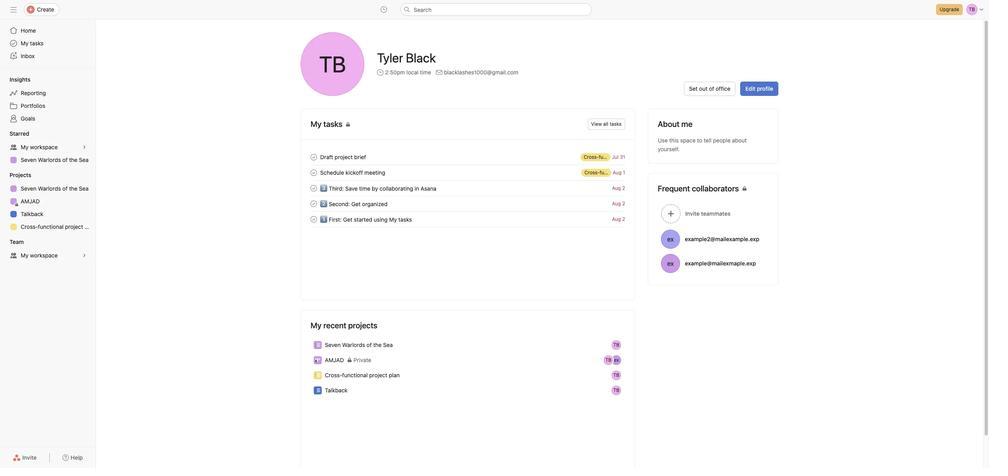 Task type: describe. For each thing, give the bounding box(es) containing it.
schedule kickoff meeting
[[320, 169, 385, 176]]

private
[[354, 357, 371, 364]]

edit profile
[[746, 85, 774, 92]]

seven warlords of the sea link inside starred element
[[5, 154, 91, 167]]

talkback link
[[5, 208, 91, 221]]

history image
[[381, 6, 387, 13]]

2 vertical spatial sea
[[383, 342, 393, 349]]

talkback inside projects element
[[21, 211, 43, 218]]

2️⃣ second: get organized
[[320, 201, 388, 208]]

inbox
[[21, 53, 35, 59]]

1️⃣
[[320, 216, 327, 223]]

starred
[[10, 130, 29, 137]]

frequent collaborators
[[658, 184, 739, 193]]

my workspace link for see details, my workspace icon
[[5, 141, 91, 154]]

cross- inside projects element
[[21, 223, 38, 230]]

seven for "seven warlords of the sea" "link" in the projects element
[[21, 185, 36, 192]]

sea for "seven warlords of the sea" "link" in starred element
[[79, 157, 89, 163]]

aug for 2️⃣ second: get organized
[[612, 201, 621, 207]]

inbox link
[[5, 50, 91, 63]]

people
[[713, 137, 731, 144]]

to
[[697, 137, 703, 144]]

global element
[[0, 20, 96, 67]]

cross-functional project plan inside projects element
[[21, 223, 96, 230]]

aug for 3️⃣ third: save time by collaborating in asana
[[612, 185, 621, 191]]

jul 31
[[612, 154, 625, 160]]

view
[[591, 121, 602, 127]]

goals link
[[5, 112, 91, 125]]

tb for talkback
[[614, 388, 620, 394]]

yourself.
[[658, 146, 680, 153]]

use
[[658, 137, 668, 144]]

my for my tasks link
[[21, 40, 29, 47]]

2 for tasks
[[623, 216, 625, 222]]

list image
[[316, 343, 320, 348]]

starred element
[[0, 127, 96, 168]]

1
[[623, 170, 625, 176]]

projects element
[[0, 168, 96, 235]]

of inside starred element
[[62, 157, 68, 163]]

example2@mailexample.exp
[[685, 236, 760, 242]]

first:
[[329, 216, 342, 223]]

recent projects
[[324, 321, 378, 330]]

1 vertical spatial time
[[359, 185, 371, 192]]

2 vertical spatial seven warlords of the sea
[[325, 342, 393, 349]]

get for organized
[[352, 201, 361, 208]]

my tasks
[[21, 40, 44, 47]]

completed checkbox for 3️⃣
[[309, 183, 319, 193]]

about
[[732, 137, 747, 144]]

the for "seven warlords of the sea" "link" in the projects element
[[69, 185, 77, 192]]

upgrade button
[[937, 4, 963, 15]]

2 vertical spatial ex
[[614, 357, 619, 363]]

completed image for 2️⃣
[[309, 199, 319, 209]]

my workspace link for see details, my workspace image
[[5, 249, 91, 262]]

functional inside projects element
[[38, 223, 64, 230]]

3️⃣ third: save time by collaborating in asana
[[320, 185, 437, 192]]

portfolios
[[21, 102, 45, 109]]

aug 1
[[613, 170, 625, 176]]

by
[[372, 185, 378, 192]]

organized
[[362, 201, 388, 208]]

my tasks link
[[5, 37, 91, 50]]

31
[[620, 154, 625, 160]]

help button
[[57, 451, 88, 465]]

3️⃣
[[320, 185, 327, 192]]

workspace for see details, my workspace image
[[30, 252, 58, 259]]

list image for talkback
[[316, 388, 320, 393]]

office
[[716, 85, 731, 92]]

example@mailexmaple.exp
[[685, 260, 756, 267]]

tb for seven warlords of the sea
[[614, 342, 620, 348]]

blacklashes1000@gmail.com link
[[444, 68, 519, 77]]

2 vertical spatial seven
[[325, 342, 341, 349]]

1 vertical spatial functional
[[342, 372, 368, 379]]

asana
[[421, 185, 437, 192]]

third:
[[329, 185, 344, 192]]

teams element
[[0, 235, 96, 264]]

started
[[354, 216, 372, 223]]

kickoff
[[346, 169, 363, 176]]

the for "seven warlords of the sea" "link" in starred element
[[69, 157, 77, 163]]

1 horizontal spatial time
[[420, 69, 431, 76]]

1 vertical spatial talkback
[[325, 387, 348, 394]]

2 vertical spatial warlords
[[342, 342, 365, 349]]

seven warlords of the sea link inside projects element
[[5, 182, 91, 195]]

all
[[604, 121, 609, 127]]

of inside "button"
[[709, 85, 715, 92]]

get for started
[[343, 216, 353, 223]]

my for my workspace link within starred element
[[21, 144, 29, 151]]

1 vertical spatial cross-functional project plan
[[325, 372, 400, 379]]

1 horizontal spatial amjad
[[325, 357, 344, 364]]

edit profile button
[[741, 82, 779, 96]]

jul 31 button
[[612, 154, 625, 160]]

completed image for 1️⃣
[[309, 215, 319, 224]]

reporting
[[21, 90, 46, 96]]

team button
[[0, 238, 24, 246]]

draft
[[320, 154, 333, 161]]

set out of office
[[689, 85, 731, 92]]

second:
[[329, 201, 350, 208]]

completed image for 3️⃣
[[309, 183, 319, 193]]

help
[[71, 455, 83, 461]]

jul
[[612, 154, 619, 160]]

use this space to tell people about yourself.
[[658, 137, 747, 153]]

aug 1 button
[[613, 170, 625, 176]]

2:50pm local time
[[385, 69, 431, 76]]

this
[[670, 137, 679, 144]]

out
[[699, 85, 708, 92]]

0 vertical spatial project
[[335, 154, 353, 161]]

completed checkbox for 2️⃣
[[309, 199, 319, 209]]

edit
[[746, 85, 756, 92]]

invite
[[22, 455, 37, 461]]

completed image for schedule
[[309, 168, 319, 177]]

projects
[[10, 172, 31, 178]]



Task type: vqa. For each thing, say whether or not it's contained in the screenshot.
second See details, My workspace image from the bottom of the page
yes



Task type: locate. For each thing, give the bounding box(es) containing it.
0 horizontal spatial project
[[65, 223, 83, 230]]

project inside 'cross-functional project plan' link
[[65, 223, 83, 230]]

1 vertical spatial 2
[[623, 201, 625, 207]]

completed image
[[309, 199, 319, 209], [309, 215, 319, 224]]

amjad link
[[5, 195, 91, 208]]

seven warlords of the sea link
[[5, 154, 91, 167], [5, 182, 91, 195]]

my workspace down team
[[21, 252, 58, 259]]

0 vertical spatial list image
[[316, 373, 320, 378]]

my workspace down starred on the left of page
[[21, 144, 58, 151]]

seven inside starred element
[[21, 157, 36, 163]]

2️⃣
[[320, 201, 327, 208]]

2 completed checkbox from the top
[[309, 215, 319, 224]]

0 vertical spatial completed checkbox
[[309, 183, 319, 193]]

sea
[[79, 157, 89, 163], [79, 185, 89, 192], [383, 342, 393, 349]]

completed image left schedule
[[309, 168, 319, 177]]

Completed checkbox
[[309, 183, 319, 193], [309, 215, 319, 224]]

seven warlords of the sea inside starred element
[[21, 157, 89, 163]]

see details, my workspace image
[[82, 145, 87, 150]]

seven up projects
[[21, 157, 36, 163]]

2 completed image from the top
[[309, 168, 319, 177]]

1 vertical spatial seven warlords of the sea link
[[5, 182, 91, 195]]

my down starred on the left of page
[[21, 144, 29, 151]]

functional down talkback link
[[38, 223, 64, 230]]

my workspace link down 'cross-functional project plan' link
[[5, 249, 91, 262]]

sea inside starred element
[[79, 157, 89, 163]]

tasks right "all"
[[610, 121, 622, 127]]

seven warlords of the sea inside projects element
[[21, 185, 89, 192]]

tasks down home
[[30, 40, 44, 47]]

0 vertical spatial sea
[[79, 157, 89, 163]]

completed checkbox for draft
[[309, 152, 319, 162]]

1 horizontal spatial functional
[[342, 372, 368, 379]]

1 workspace from the top
[[30, 144, 58, 151]]

1 horizontal spatial talkback
[[325, 387, 348, 394]]

my
[[21, 40, 29, 47], [21, 144, 29, 151], [389, 216, 397, 223], [21, 252, 29, 259], [311, 321, 322, 330]]

Completed checkbox
[[309, 152, 319, 162], [309, 168, 319, 177], [309, 199, 319, 209]]

my workspace link inside starred element
[[5, 141, 91, 154]]

tasks
[[30, 40, 44, 47], [610, 121, 622, 127], [399, 216, 412, 223]]

0 vertical spatial aug 2 button
[[612, 185, 625, 191]]

completed image left the 2️⃣
[[309, 199, 319, 209]]

1 horizontal spatial project
[[335, 154, 353, 161]]

completed image left 3️⃣ at the top left of the page
[[309, 183, 319, 193]]

Search tasks, projects, and more text field
[[401, 3, 592, 16]]

1 horizontal spatial cross-
[[325, 372, 342, 379]]

workspace for see details, my workspace icon
[[30, 144, 58, 151]]

aug 2 for in
[[612, 185, 625, 191]]

2 vertical spatial tasks
[[399, 216, 412, 223]]

create
[[37, 6, 54, 13]]

0 vertical spatial time
[[420, 69, 431, 76]]

home
[[21, 27, 36, 34]]

project
[[335, 154, 353, 161], [65, 223, 83, 230], [369, 372, 387, 379]]

meeting
[[365, 169, 385, 176]]

0 horizontal spatial cross-
[[21, 223, 38, 230]]

aug 2 button for tasks
[[612, 216, 625, 222]]

2 workspace from the top
[[30, 252, 58, 259]]

my inside starred element
[[21, 144, 29, 151]]

the inside projects element
[[69, 185, 77, 192]]

blacklashes1000@gmail.com
[[444, 69, 519, 76]]

seven right list icon
[[325, 342, 341, 349]]

warlords for "seven warlords of the sea" "link" in starred element
[[38, 157, 61, 163]]

2 horizontal spatial project
[[369, 372, 387, 379]]

workspace inside starred element
[[30, 144, 58, 151]]

0 horizontal spatial tasks
[[30, 40, 44, 47]]

1 vertical spatial amjad
[[325, 357, 344, 364]]

project down private
[[369, 372, 387, 379]]

completed image for draft
[[309, 152, 319, 162]]

project left brief
[[335, 154, 353, 161]]

warlords
[[38, 157, 61, 163], [38, 185, 61, 192], [342, 342, 365, 349]]

2 aug 2 button from the top
[[612, 201, 625, 207]]

set out of office button
[[684, 82, 736, 96]]

insights button
[[0, 76, 30, 84]]

2 vertical spatial completed checkbox
[[309, 199, 319, 209]]

brief
[[354, 154, 366, 161]]

1 vertical spatial completed image
[[309, 215, 319, 224]]

invite button
[[8, 451, 42, 465]]

space
[[681, 137, 696, 144]]

2 for in
[[623, 185, 625, 191]]

aug for 1️⃣ first: get started using my tasks
[[612, 216, 621, 222]]

my for my workspace link in the teams element
[[21, 252, 29, 259]]

completed image
[[309, 152, 319, 162], [309, 168, 319, 177], [309, 183, 319, 193]]

tasks inside button
[[610, 121, 622, 127]]

tasks inside global element
[[30, 40, 44, 47]]

0 vertical spatial aug 2
[[612, 185, 625, 191]]

1 vertical spatial aug 2
[[612, 201, 625, 207]]

insights element
[[0, 73, 96, 127]]

0 vertical spatial my workspace link
[[5, 141, 91, 154]]

0 vertical spatial functional
[[38, 223, 64, 230]]

in
[[415, 185, 419, 192]]

local
[[407, 69, 419, 76]]

2 vertical spatial 2
[[623, 216, 625, 222]]

ex for example@mailexmaple.exp
[[668, 260, 674, 267]]

1 completed image from the top
[[309, 199, 319, 209]]

seven warlords of the sea for "seven warlords of the sea" "link" in the projects element
[[21, 185, 89, 192]]

2 my workspace from the top
[[21, 252, 58, 259]]

goals
[[21, 115, 35, 122]]

2 aug 2 from the top
[[612, 201, 625, 207]]

my workspace link inside teams element
[[5, 249, 91, 262]]

workspace
[[30, 144, 58, 151], [30, 252, 58, 259]]

0 vertical spatial get
[[352, 201, 361, 208]]

1 vertical spatial cross-
[[325, 372, 342, 379]]

my up list icon
[[311, 321, 322, 330]]

1 vertical spatial list image
[[316, 388, 320, 393]]

completed checkbox left 3️⃣ at the top left of the page
[[309, 183, 319, 193]]

my workspace link
[[5, 141, 91, 154], [5, 249, 91, 262]]

1 my workspace link from the top
[[5, 141, 91, 154]]

0 vertical spatial seven
[[21, 157, 36, 163]]

cross-functional project plan down talkback link
[[21, 223, 96, 230]]

completed image left draft
[[309, 152, 319, 162]]

seven warlords of the sea
[[21, 157, 89, 163], [21, 185, 89, 192], [325, 342, 393, 349]]

project down talkback link
[[65, 223, 83, 230]]

my workspace
[[21, 144, 58, 151], [21, 252, 58, 259]]

reporting link
[[5, 87, 91, 100]]

upgrade
[[940, 6, 960, 12]]

cross-functional project plan link
[[5, 221, 96, 233]]

completed checkbox for 1️⃣
[[309, 215, 319, 224]]

0 horizontal spatial time
[[359, 185, 371, 192]]

set
[[689, 85, 698, 92]]

seven warlords of the sea up private
[[325, 342, 393, 349]]

1 vertical spatial seven
[[21, 185, 36, 192]]

1 aug 2 from the top
[[612, 185, 625, 191]]

1 completed image from the top
[[309, 152, 319, 162]]

my workspace inside teams element
[[21, 252, 58, 259]]

about me
[[658, 120, 693, 129]]

list image
[[316, 373, 320, 378], [316, 388, 320, 393]]

plan inside projects element
[[85, 223, 96, 230]]

amjad inside projects element
[[21, 198, 40, 205]]

0 horizontal spatial plan
[[85, 223, 96, 230]]

1 horizontal spatial cross-functional project plan
[[325, 372, 400, 379]]

2 vertical spatial project
[[369, 372, 387, 379]]

0 vertical spatial completed checkbox
[[309, 152, 319, 162]]

of inside projects element
[[62, 185, 68, 192]]

functional
[[38, 223, 64, 230], [342, 372, 368, 379]]

seven
[[21, 157, 36, 163], [21, 185, 36, 192], [325, 342, 341, 349]]

0 horizontal spatial cross-functional project plan
[[21, 223, 96, 230]]

seven warlords of the sea link up talkback link
[[5, 182, 91, 195]]

2 seven warlords of the sea link from the top
[[5, 182, 91, 195]]

1️⃣ first: get started using my tasks
[[320, 216, 412, 223]]

sea inside projects element
[[79, 185, 89, 192]]

aug 2
[[612, 185, 625, 191], [612, 201, 625, 207], [612, 216, 625, 222]]

see details, my workspace image
[[82, 253, 87, 258]]

my inside teams element
[[21, 252, 29, 259]]

my workspace inside starred element
[[21, 144, 58, 151]]

1 2 from the top
[[623, 185, 625, 191]]

my workspace for my workspace link within starred element
[[21, 144, 58, 151]]

plan
[[85, 223, 96, 230], [389, 372, 400, 379]]

sea for "seven warlords of the sea" "link" in the projects element
[[79, 185, 89, 192]]

ex
[[668, 236, 674, 243], [668, 260, 674, 267], [614, 357, 619, 363]]

aug
[[613, 170, 622, 176], [612, 185, 621, 191], [612, 201, 621, 207], [612, 216, 621, 222]]

seven for "seven warlords of the sea" "link" in starred element
[[21, 157, 36, 163]]

1 vertical spatial seven warlords of the sea
[[21, 185, 89, 192]]

0 vertical spatial completed image
[[309, 199, 319, 209]]

completed checkbox left the 2️⃣
[[309, 199, 319, 209]]

profile
[[757, 85, 774, 92]]

0 vertical spatial completed image
[[309, 152, 319, 162]]

time left by
[[359, 185, 371, 192]]

cross-functional project plan down private
[[325, 372, 400, 379]]

time
[[420, 69, 431, 76], [359, 185, 371, 192]]

completed checkbox left draft
[[309, 152, 319, 162]]

0 vertical spatial amjad
[[21, 198, 40, 205]]

invite teammates button
[[649, 201, 778, 227]]

0 vertical spatial 2
[[623, 185, 625, 191]]

1 horizontal spatial tasks
[[399, 216, 412, 223]]

1 list image from the top
[[316, 373, 320, 378]]

0 horizontal spatial talkback
[[21, 211, 43, 218]]

3 aug 2 from the top
[[612, 216, 625, 222]]

workspace down 'goals' link
[[30, 144, 58, 151]]

home link
[[5, 24, 91, 37]]

get down save
[[352, 201, 361, 208]]

using
[[374, 216, 388, 223]]

cross-
[[21, 223, 38, 230], [325, 372, 342, 379]]

0 vertical spatial my workspace
[[21, 144, 58, 151]]

0 vertical spatial cross-
[[21, 223, 38, 230]]

0 horizontal spatial amjad
[[21, 198, 40, 205]]

1 vertical spatial workspace
[[30, 252, 58, 259]]

functional down private
[[342, 372, 368, 379]]

warlords inside projects element
[[38, 185, 61, 192]]

tell
[[704, 137, 712, 144]]

starred button
[[0, 130, 29, 138]]

of
[[709, 85, 715, 92], [62, 157, 68, 163], [62, 185, 68, 192], [367, 342, 372, 349]]

view all tasks button
[[588, 119, 625, 130]]

save
[[345, 185, 358, 192]]

seven warlords of the sea for "seven warlords of the sea" "link" in starred element
[[21, 157, 89, 163]]

1 completed checkbox from the top
[[309, 152, 319, 162]]

2 completed checkbox from the top
[[309, 168, 319, 177]]

2 2 from the top
[[623, 201, 625, 207]]

my up inbox
[[21, 40, 29, 47]]

1 my workspace from the top
[[21, 144, 58, 151]]

1 vertical spatial completed image
[[309, 168, 319, 177]]

hide sidebar image
[[10, 6, 17, 13]]

0 vertical spatial ex
[[668, 236, 674, 243]]

insights
[[10, 76, 30, 83]]

aug 2 for tasks
[[612, 216, 625, 222]]

aug 2 button
[[612, 185, 625, 191], [612, 201, 625, 207], [612, 216, 625, 222]]

2 completed image from the top
[[309, 215, 319, 224]]

1 aug 2 button from the top
[[612, 185, 625, 191]]

projects button
[[0, 171, 31, 179]]

completed checkbox left the '1️⃣'
[[309, 215, 319, 224]]

the inside starred element
[[69, 157, 77, 163]]

3 aug 2 button from the top
[[612, 216, 625, 222]]

workspace inside teams element
[[30, 252, 58, 259]]

seven warlords of the sea link up projects
[[5, 154, 91, 167]]

my down team
[[21, 252, 29, 259]]

board image
[[316, 358, 320, 363]]

1 vertical spatial my workspace link
[[5, 249, 91, 262]]

collaborating
[[380, 185, 413, 192]]

team
[[10, 239, 24, 245]]

0 vertical spatial plan
[[85, 223, 96, 230]]

2 vertical spatial aug 2
[[612, 216, 625, 222]]

0 vertical spatial seven warlords of the sea link
[[5, 154, 91, 167]]

0 vertical spatial tasks
[[30, 40, 44, 47]]

completed checkbox left schedule
[[309, 168, 319, 177]]

seven down projects
[[21, 185, 36, 192]]

1 vertical spatial ex
[[668, 260, 674, 267]]

my inside global element
[[21, 40, 29, 47]]

2 my workspace link from the top
[[5, 249, 91, 262]]

0 vertical spatial the
[[69, 157, 77, 163]]

0 vertical spatial talkback
[[21, 211, 43, 218]]

schedule
[[320, 169, 344, 176]]

my workspace link down 'goals' link
[[5, 141, 91, 154]]

3 completed checkbox from the top
[[309, 199, 319, 209]]

tyler black
[[377, 50, 436, 65]]

2 vertical spatial the
[[373, 342, 382, 349]]

amjad right board image
[[325, 357, 344, 364]]

2 vertical spatial completed image
[[309, 183, 319, 193]]

my right the 'using'
[[389, 216, 397, 223]]

0 vertical spatial warlords
[[38, 157, 61, 163]]

1 vertical spatial completed checkbox
[[309, 168, 319, 177]]

1 vertical spatial aug 2 button
[[612, 201, 625, 207]]

0 vertical spatial cross-functional project plan
[[21, 223, 96, 230]]

draft project brief
[[320, 154, 366, 161]]

my workspace for my workspace link in the teams element
[[21, 252, 58, 259]]

completed image left the '1️⃣'
[[309, 215, 319, 224]]

completed checkbox for schedule
[[309, 168, 319, 177]]

seven warlords of the sea down see details, my workspace icon
[[21, 157, 89, 163]]

2 list image from the top
[[316, 388, 320, 393]]

1 completed checkbox from the top
[[309, 183, 319, 193]]

my recent projects
[[311, 321, 378, 330]]

seven warlords of the sea up 'amjad' link
[[21, 185, 89, 192]]

cross-functional project plan
[[21, 223, 96, 230], [325, 372, 400, 379]]

portfolios link
[[5, 100, 91, 112]]

get right first: on the left
[[343, 216, 353, 223]]

1 vertical spatial the
[[69, 185, 77, 192]]

1 horizontal spatial plan
[[389, 372, 400, 379]]

1 vertical spatial tasks
[[610, 121, 622, 127]]

2 horizontal spatial tasks
[[610, 121, 622, 127]]

list image for cross-functional project plan
[[316, 373, 320, 378]]

aug 2 button for in
[[612, 185, 625, 191]]

get
[[352, 201, 361, 208], [343, 216, 353, 223]]

my tasks
[[311, 120, 343, 129]]

invite teammates
[[686, 210, 731, 217]]

seven inside projects element
[[21, 185, 36, 192]]

1 vertical spatial completed checkbox
[[309, 215, 319, 224]]

0 vertical spatial seven warlords of the sea
[[21, 157, 89, 163]]

tasks right the 'using'
[[399, 216, 412, 223]]

tb for cross-functional project plan
[[614, 372, 620, 378]]

0 vertical spatial workspace
[[30, 144, 58, 151]]

3 completed image from the top
[[309, 183, 319, 193]]

1 vertical spatial plan
[[389, 372, 400, 379]]

1 vertical spatial get
[[343, 216, 353, 223]]

1 vertical spatial my workspace
[[21, 252, 58, 259]]

workspace down 'cross-functional project plan' link
[[30, 252, 58, 259]]

2 vertical spatial aug 2 button
[[612, 216, 625, 222]]

time right local
[[420, 69, 431, 76]]

1 vertical spatial warlords
[[38, 185, 61, 192]]

warlords for "seven warlords of the sea" "link" in the projects element
[[38, 185, 61, 192]]

warlords inside starred element
[[38, 157, 61, 163]]

0 horizontal spatial functional
[[38, 223, 64, 230]]

2:50pm
[[385, 69, 405, 76]]

amjad up talkback link
[[21, 198, 40, 205]]

1 vertical spatial project
[[65, 223, 83, 230]]

view all tasks
[[591, 121, 622, 127]]

1 seven warlords of the sea link from the top
[[5, 154, 91, 167]]

ex for example2@mailexample.exp
[[668, 236, 674, 243]]

the
[[69, 157, 77, 163], [69, 185, 77, 192], [373, 342, 382, 349]]

create button
[[24, 3, 59, 16]]

3 2 from the top
[[623, 216, 625, 222]]

1 vertical spatial sea
[[79, 185, 89, 192]]



